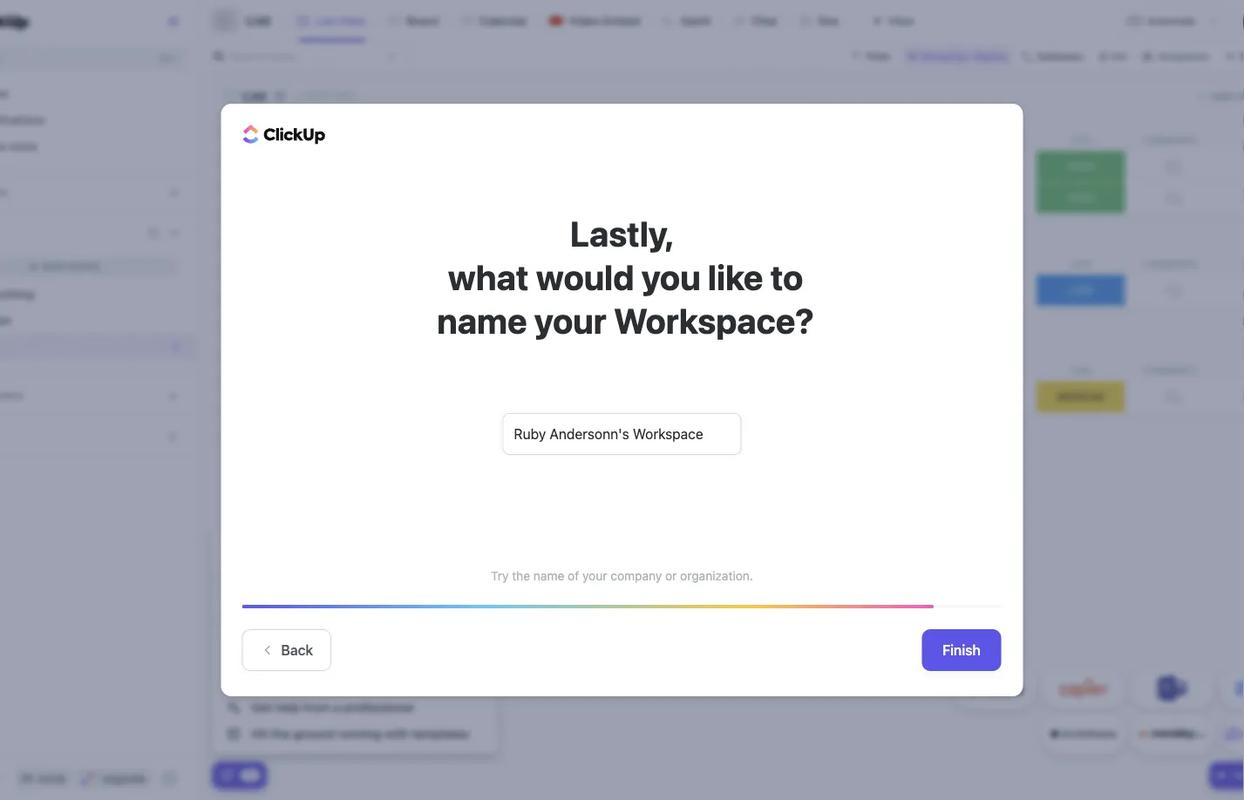 Task type: vqa. For each thing, say whether or not it's contained in the screenshot.
to in the top right of the page
yes



Task type: locate. For each thing, give the bounding box(es) containing it.
would
[[536, 257, 634, 298]]

lastly, what would you like to name your workspace?
[[430, 213, 814, 341]]

name left of
[[534, 569, 565, 583]]

clickup logo image
[[243, 125, 326, 145]]

like
[[708, 257, 764, 298]]

finish
[[943, 642, 981, 659]]

workspace?
[[614, 300, 814, 341]]

lastly,
[[570, 213, 674, 254]]

company
[[611, 569, 662, 583]]

name
[[437, 300, 527, 341], [534, 569, 565, 583]]

you
[[642, 257, 701, 298]]

try the name of your company or organization.
[[491, 569, 753, 583]]

your right of
[[583, 569, 607, 583]]

0 vertical spatial name
[[437, 300, 527, 341]]

name down what
[[437, 300, 527, 341]]

0 horizontal spatial name
[[437, 300, 527, 341]]

what
[[448, 257, 529, 298]]

your
[[535, 300, 607, 341], [583, 569, 607, 583]]

your down "would"
[[535, 300, 607, 341]]

1 vertical spatial name
[[534, 569, 565, 583]]

0 vertical spatial your
[[535, 300, 607, 341]]

try
[[491, 569, 509, 583]]



Task type: describe. For each thing, give the bounding box(es) containing it.
your inside lastly, what would you like to name your workspace?
[[535, 300, 607, 341]]

back button
[[242, 630, 332, 672]]

Ruby Andersonn's Workspace field
[[503, 413, 742, 455]]

1 horizontal spatial name
[[534, 569, 565, 583]]

back
[[281, 642, 313, 659]]

1 vertical spatial your
[[583, 569, 607, 583]]

organization.
[[680, 569, 753, 583]]

to
[[771, 257, 804, 298]]

of
[[568, 569, 579, 583]]

finish button
[[922, 630, 1002, 672]]

name inside lastly, what would you like to name your workspace?
[[437, 300, 527, 341]]

the
[[512, 569, 530, 583]]

or
[[666, 569, 677, 583]]



